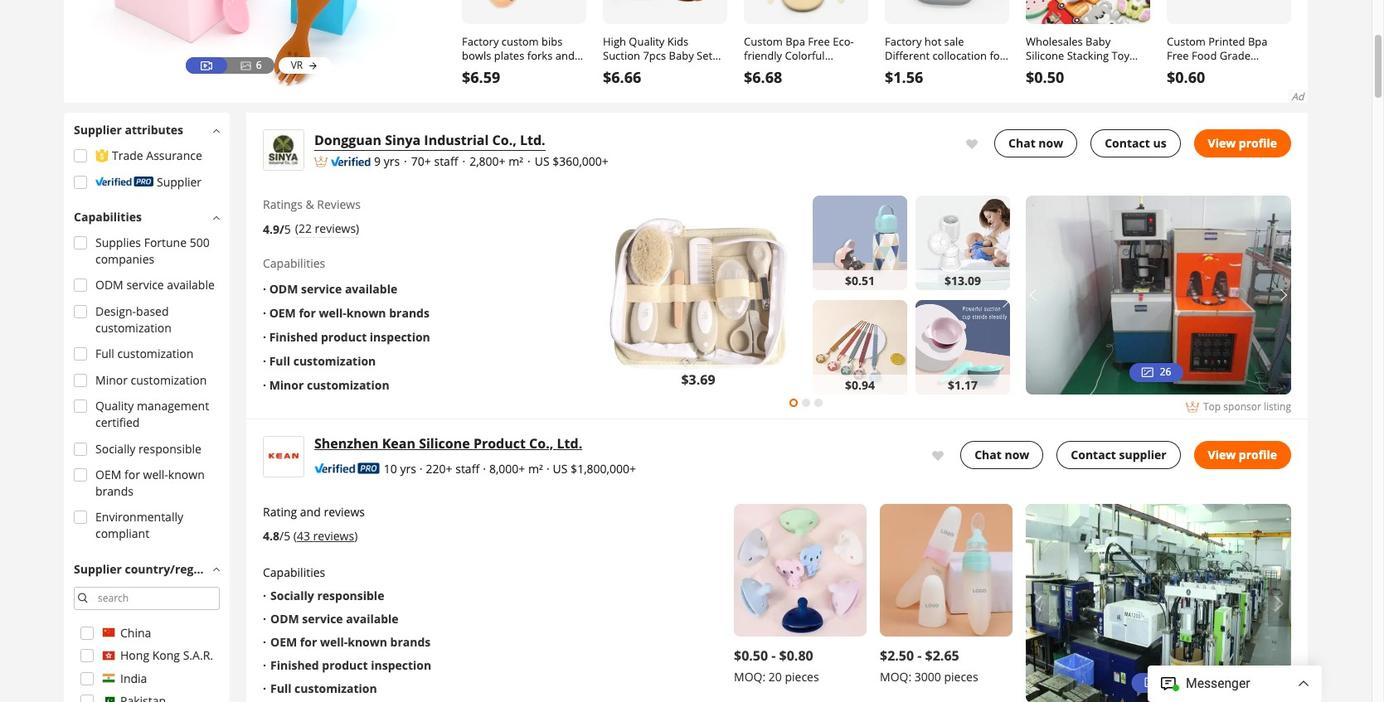 Task type: locate. For each thing, give the bounding box(es) containing it.
0 vertical spatial well-
[[319, 305, 347, 321]]

us
[[535, 154, 550, 169], [553, 461, 568, 476]]

0 horizontal spatial chat
[[975, 447, 1002, 462]]

&
[[306, 197, 314, 212]]

2 vertical spatial well-
[[320, 634, 348, 650]]

brands inside oem for well-known brands
[[95, 483, 133, 499]]

1 vertical spatial view profile
[[1208, 447, 1277, 462]]

0 vertical spatial product
[[321, 329, 367, 345]]

flag image for china
[[102, 626, 115, 640]]

$0.60
[[1167, 67, 1205, 87]]

contact left us
[[1105, 135, 1150, 151]]

picture image
[[1142, 365, 1152, 381], [1142, 673, 1158, 694]]

staff down industrial
[[434, 154, 458, 169]]

mail image for contact us
[[965, 139, 979, 152]]

inspection
[[370, 329, 430, 345], [371, 658, 431, 673]]

us $1,800,000+
[[553, 461, 636, 476]]

known
[[347, 305, 386, 321], [168, 467, 205, 483], [348, 634, 387, 650]]

0 horizontal spatial -
[[772, 647, 776, 665]]

1 horizontal spatial -
[[917, 647, 922, 665]]

flag image
[[102, 626, 115, 640], [102, 649, 115, 663], [102, 672, 115, 685]]

1 vertical spatial socially
[[270, 588, 314, 604]]

0 horizontal spatial responsible
[[138, 441, 202, 457]]

ltd.
[[520, 131, 545, 149], [557, 434, 582, 452]]

0 vertical spatial picture image
[[1142, 365, 1152, 381]]

view profile for us
[[1208, 135, 1277, 151]]

view for contact supplier
[[1208, 447, 1236, 462]]

0 vertical spatial flag image
[[102, 626, 115, 640]]

supplier inside supplier country/regio n
[[74, 561, 122, 577]]

1 vertical spatial inspection
[[371, 658, 431, 673]]

pieces inside $0.50 - $0.80 moq: 20 pieces
[[785, 669, 819, 685]]

1 vertical spatial now
[[1005, 447, 1029, 462]]

- left '$2.65'
[[917, 647, 922, 665]]

customization
[[95, 320, 171, 336], [117, 346, 194, 362], [293, 353, 376, 369], [131, 372, 207, 388], [307, 377, 389, 393], [294, 681, 377, 697]]

supplier up svg 'icon'
[[74, 122, 122, 138]]

pieces for $0.50 - $0.80
[[785, 669, 819, 685]]

0 vertical spatial finished
[[269, 329, 318, 345]]

1 vertical spatial for
[[124, 467, 140, 483]]

1 profile from the top
[[1239, 135, 1277, 151]]

for inside oem for well-known brands
[[124, 467, 140, 483]]

listing
[[1264, 400, 1291, 414]]

co., up the 8,000+ m²
[[529, 434, 553, 452]]

0 vertical spatial yrs
[[384, 154, 400, 169]]

1 horizontal spatial ltd.
[[557, 434, 582, 452]]

finished inside capabilities socially responsible odm service available oem for well-known brands finished product inspection full customization
[[270, 658, 319, 673]]

2 profile from the top
[[1239, 447, 1277, 462]]

1 flag image from the top
[[102, 626, 115, 640]]

finished inside · odm service available · oem for well-known brands · finished product inspection · full customization · minor customization
[[269, 329, 318, 345]]

view down top
[[1208, 447, 1236, 462]]

1 vertical spatial view
[[1208, 447, 1236, 462]]

customization inside capabilities socially responsible odm service available oem for well-known brands finished product inspection full customization
[[294, 681, 377, 697]]

2,800+
[[470, 154, 506, 169]]

1 horizontal spatial minor
[[269, 377, 304, 393]]

1 horizontal spatial moq:
[[880, 669, 912, 685]]

1 vertical spatial staff
[[456, 461, 479, 476]]

inspection for known
[[371, 658, 431, 673]]

(
[[293, 528, 297, 544]]

staff
[[434, 154, 458, 169], [456, 461, 479, 476]]

industrial
[[424, 131, 489, 149]]

moq: down $2.50
[[880, 669, 912, 685]]

1 vertical spatial well-
[[143, 467, 168, 483]]

search image
[[78, 593, 88, 604]]

view profile down sponsor
[[1208, 447, 1277, 462]]

1 vertical spatial product
[[322, 658, 368, 673]]

0 horizontal spatial minor
[[95, 372, 128, 388]]

0 horizontal spatial now
[[1005, 447, 1029, 462]]

inspection inside · odm service available · oem for well-known brands · finished product inspection · full customization · minor customization
[[370, 329, 430, 345]]

full
[[95, 346, 114, 362], [269, 353, 290, 369], [270, 681, 291, 697]]

- for $0.80
[[772, 647, 776, 665]]

0 vertical spatial arrow up image
[[213, 121, 220, 139]]

0 vertical spatial supplier
[[74, 122, 122, 138]]

reviews right 43
[[313, 528, 354, 544]]

flag image left "hong"
[[102, 649, 115, 663]]

chat for contact supplier
[[975, 447, 1002, 462]]

co., up 9 yrs · 70+ staff · 2,800+ m² · us $360,000+ on the top left
[[492, 131, 517, 149]]

2 vertical spatial oem
[[270, 634, 297, 650]]

capabilities up supplies
[[74, 209, 142, 225]]

33 link
[[1132, 673, 1186, 694]]

india
[[120, 671, 147, 686]]

0 vertical spatial $0.50
[[1026, 67, 1064, 87]]

arrow up image for supplier attributes
[[213, 121, 220, 139]]

arrow up image left 4.9/
[[213, 209, 220, 226]]

moq:
[[734, 669, 766, 685], [880, 669, 912, 685]]

1 vertical spatial responsible
[[317, 588, 384, 604]]

responsible down quality management certified on the left
[[138, 441, 202, 457]]

management
[[137, 398, 209, 414]]

0 vertical spatial contact
[[1105, 135, 1150, 151]]

2 pieces from the left
[[944, 669, 978, 685]]

previous image
[[1029, 581, 1046, 628]]

/5
[[279, 528, 290, 544]]

yrs for 9
[[384, 154, 400, 169]]

view
[[1208, 135, 1236, 151], [1208, 447, 1236, 462]]

1 vertical spatial chat now
[[975, 447, 1029, 462]]

26
[[1160, 365, 1171, 379]]

0 horizontal spatial socially
[[95, 441, 135, 457]]

profile
[[1239, 135, 1277, 151], [1239, 447, 1277, 462]]

pieces down $0.80
[[785, 669, 819, 685]]

mail image
[[965, 139, 979, 152], [932, 450, 945, 463]]

1 vertical spatial finished
[[270, 658, 319, 673]]

capabilities down 5
[[263, 255, 325, 271]]

socially down the (
[[270, 588, 314, 604]]

0 vertical spatial now
[[1039, 135, 1063, 151]]

1 horizontal spatial responsible
[[317, 588, 384, 604]]

ltd. up us $1,800,000+
[[557, 434, 582, 452]]

yrs for 10
[[400, 461, 416, 476]]

0 horizontal spatial mail image
[[932, 450, 945, 463]]

kong
[[152, 648, 180, 664]]

$6.59 link
[[462, 67, 586, 87]]

5
[[284, 221, 291, 237]]

$2.50
[[880, 647, 914, 665]]

responsible inside capabilities socially responsible odm service available oem for well-known brands finished product inspection full customization
[[317, 588, 384, 604]]

1 moq: from the left
[[734, 669, 766, 685]]

0 horizontal spatial us
[[535, 154, 550, 169]]

chat now
[[1009, 135, 1063, 151], [975, 447, 1029, 462]]

1 vertical spatial flag image
[[102, 649, 115, 663]]

sponsor
[[1224, 400, 1261, 414]]

2 vertical spatial known
[[348, 634, 387, 650]]

1 - from the left
[[772, 647, 776, 665]]

1 vertical spatial $0.50
[[734, 647, 768, 665]]

0 horizontal spatial $0.50
[[734, 647, 768, 665]]

responsible
[[138, 441, 202, 457], [317, 588, 384, 604]]

1 horizontal spatial m²
[[528, 461, 543, 476]]

1 vertical spatial contact
[[1071, 447, 1116, 462]]

oem for well-known brands
[[95, 467, 205, 499]]

vr
[[291, 58, 303, 72]]

available inside capabilities socially responsible odm service available oem for well-known brands finished product inspection full customization
[[346, 611, 399, 627]]

minor customization
[[95, 372, 207, 388]]

supplier
[[1119, 447, 1167, 462]]

- inside $0.50 - $0.80 moq: 20 pieces
[[772, 647, 776, 665]]

trade assurance
[[112, 148, 202, 163]]

design-based customization
[[95, 304, 171, 336]]

1 picture image from the top
[[1142, 365, 1152, 381]]

1 horizontal spatial $0.50
[[1026, 67, 1064, 87]]

responsible down )
[[317, 588, 384, 604]]

1 horizontal spatial socially
[[270, 588, 314, 604]]

2 vertical spatial capabilities
[[263, 565, 325, 581]]

product
[[473, 434, 526, 452]]

staff right 220+
[[456, 461, 479, 476]]

1 vertical spatial co.,
[[529, 434, 553, 452]]

2 - from the left
[[917, 647, 922, 665]]

2 vertical spatial flag image
[[102, 672, 115, 685]]

1 vertical spatial known
[[168, 467, 205, 483]]

1 vertical spatial ltd.
[[557, 434, 582, 452]]

pieces inside $2.50 - $2.65 moq: 3000 pieces
[[944, 669, 978, 685]]

known inside · odm service available · oem for well-known brands · finished product inspection · full customization · minor customization
[[347, 305, 386, 321]]

2 view profile from the top
[[1208, 447, 1277, 462]]

10 yrs
[[384, 461, 416, 476]]

0 vertical spatial ltd.
[[520, 131, 545, 149]]

2 arrow up image from the top
[[213, 209, 220, 226]]

view profile down $0.60 link
[[1208, 135, 1277, 151]]

kean
[[382, 434, 416, 452]]

$0.80
[[779, 647, 813, 665]]

co.,
[[492, 131, 517, 149], [529, 434, 553, 452]]

- inside $2.50 - $2.65 moq: 3000 pieces
[[917, 647, 922, 665]]

0 vertical spatial mail image
[[965, 139, 979, 152]]

1 vertical spatial yrs
[[400, 461, 416, 476]]

capabilities down the (
[[263, 565, 325, 581]]

1 arrow up image from the top
[[213, 121, 220, 139]]

view right us
[[1208, 135, 1236, 151]]

us left $360,000+
[[535, 154, 550, 169]]

$0.50 - $0.80 moq: 20 pieces
[[734, 647, 819, 685]]

brands inside capabilities socially responsible odm service available oem for well-known brands finished product inspection full customization
[[390, 634, 431, 650]]

list
[[1026, 504, 1291, 702]]

1 vertical spatial us
[[553, 461, 568, 476]]

picture image left the 33 in the bottom right of the page
[[1142, 673, 1158, 694]]

0 vertical spatial chat
[[1009, 135, 1036, 151]]

pieces down '$2.65'
[[944, 669, 978, 685]]

2 vertical spatial supplier
[[74, 561, 122, 577]]

brands inside · odm service available · oem for well-known brands · finished product inspection · full customization · minor customization
[[389, 305, 430, 321]]

0 vertical spatial known
[[347, 305, 386, 321]]

capabilities
[[74, 209, 142, 225], [263, 255, 325, 271], [263, 565, 325, 581]]

finished for full
[[269, 329, 318, 345]]

0 vertical spatial profile
[[1239, 135, 1277, 151]]

contact us
[[1105, 135, 1167, 151]]

view profile for supplier
[[1208, 447, 1277, 462]]

well- inside · odm service available · oem for well-known brands · finished product inspection · full customization · minor customization
[[319, 305, 347, 321]]

country/regio
[[125, 561, 204, 577]]

0 vertical spatial chat now
[[1009, 135, 1063, 151]]

1 view profile from the top
[[1208, 135, 1277, 151]]

0 vertical spatial capabilities
[[74, 209, 142, 225]]

product inside · odm service available · oem for well-known brands · finished product inspection · full customization · minor customization
[[321, 329, 367, 345]]

hong
[[120, 648, 149, 664]]

m² right 2,800+ on the top left of the page
[[509, 154, 523, 169]]

flag image
[[102, 695, 115, 702]]

0 vertical spatial view
[[1208, 135, 1236, 151]]

profile down $0.60 link
[[1239, 135, 1277, 151]]

0 vertical spatial for
[[299, 305, 316, 321]]

service inside capabilities socially responsible odm service available oem for well-known brands finished product inspection full customization
[[302, 611, 343, 627]]

moq: for $0.50 - $0.80
[[734, 669, 766, 685]]

1 vertical spatial brands
[[95, 483, 133, 499]]

$0.50 inside $0.50 - $0.80 moq: 20 pieces
[[734, 647, 768, 665]]

1 horizontal spatial mail image
[[965, 139, 979, 152]]

oem
[[269, 305, 296, 321], [95, 467, 121, 483], [270, 634, 297, 650]]

supplier up n
[[74, 561, 122, 577]]

ltd. up 9 yrs · 70+ staff · 2,800+ m² · us $360,000+ on the top left
[[520, 131, 545, 149]]

0 horizontal spatial pieces
[[785, 669, 819, 685]]

arrow up image right attributes at top
[[213, 121, 220, 139]]

for inside · odm service available · oem for well-known brands · finished product inspection · full customization · minor customization
[[299, 305, 316, 321]]

2 moq: from the left
[[880, 669, 912, 685]]

sinya
[[385, 131, 421, 149]]

full inside · odm service available · oem for well-known brands · finished product inspection · full customization · minor customization
[[269, 353, 290, 369]]

odm
[[95, 277, 123, 293], [269, 281, 298, 297], [270, 611, 299, 627]]

70+
[[411, 154, 431, 169]]

shenzhen
[[314, 434, 379, 452]]

supplier down assurance
[[157, 174, 202, 190]]

0 vertical spatial brands
[[389, 305, 430, 321]]

1 pieces from the left
[[785, 669, 819, 685]]

·
[[404, 154, 407, 169], [462, 154, 465, 169], [528, 154, 531, 169], [263, 281, 266, 297], [263, 305, 266, 321], [263, 329, 266, 345], [263, 353, 266, 369], [263, 377, 266, 393]]

supplier for supplier
[[157, 174, 202, 190]]

and
[[300, 504, 321, 520]]

0 horizontal spatial moq:
[[734, 669, 766, 685]]

0 vertical spatial view profile
[[1208, 135, 1277, 151]]

available
[[167, 277, 215, 293], [345, 281, 397, 297], [346, 611, 399, 627]]

mail image for contact supplier
[[932, 450, 945, 463]]

inspection inside capabilities socially responsible odm service available oem for well-known brands finished product inspection full customization
[[371, 658, 431, 673]]

view profile
[[1208, 135, 1277, 151], [1208, 447, 1277, 462]]

1 horizontal spatial now
[[1039, 135, 1063, 151]]

1 vertical spatial arrow up image
[[213, 209, 220, 226]]

1 horizontal spatial co.,
[[529, 434, 553, 452]]

1 vertical spatial picture image
[[1142, 673, 1158, 694]]

arrow up image
[[213, 121, 220, 139], [213, 209, 220, 226]]

socially down certified
[[95, 441, 135, 457]]

silicone
[[419, 434, 470, 452]]

1 vertical spatial mail image
[[932, 450, 945, 463]]

1 view from the top
[[1208, 135, 1236, 151]]

0 vertical spatial oem
[[269, 305, 296, 321]]

full inside capabilities socially responsible odm service available oem for well-known brands finished product inspection full customization
[[270, 681, 291, 697]]

flag image up flag image
[[102, 672, 115, 685]]

- for $2.65
[[917, 647, 922, 665]]

pieces
[[785, 669, 819, 685], [944, 669, 978, 685]]

moq: inside $2.50 - $2.65 moq: 3000 pieces
[[880, 669, 912, 685]]

supplier
[[74, 122, 122, 138], [157, 174, 202, 190], [74, 561, 122, 577]]

moq: left 20
[[734, 669, 766, 685]]

m² right 8,000+
[[528, 461, 543, 476]]

moq: inside $0.50 - $0.80 moq: 20 pieces
[[734, 669, 766, 685]]

0 vertical spatial co.,
[[492, 131, 517, 149]]

yrs right 10
[[400, 461, 416, 476]]

0 vertical spatial m²
[[509, 154, 523, 169]]

0 vertical spatial us
[[535, 154, 550, 169]]

2 vertical spatial for
[[300, 634, 317, 650]]

0 vertical spatial socially
[[95, 441, 135, 457]]

profile down top sponsor listing
[[1239, 447, 1277, 462]]

-
[[772, 647, 776, 665], [917, 647, 922, 665]]

$6.59
[[462, 67, 500, 87]]

1 vertical spatial profile
[[1239, 447, 1277, 462]]

2 view from the top
[[1208, 447, 1236, 462]]

environmentally
[[95, 509, 183, 525]]

contact left supplier
[[1071, 447, 1116, 462]]

product
[[321, 329, 367, 345], [322, 658, 368, 673]]

well-
[[319, 305, 347, 321], [143, 467, 168, 483], [320, 634, 348, 650]]

profile for contact us
[[1239, 135, 1277, 151]]

search field
[[91, 588, 219, 609]]

picture image left 26
[[1142, 365, 1152, 381]]

1 vertical spatial capabilities
[[263, 255, 325, 271]]

2 flag image from the top
[[102, 649, 115, 663]]

1 vertical spatial chat
[[975, 447, 1002, 462]]

3 flag image from the top
[[102, 672, 115, 685]]

1 vertical spatial supplier
[[157, 174, 202, 190]]

yrs right "9"
[[384, 154, 400, 169]]

top sponsor listing
[[1203, 400, 1291, 414]]

1 horizontal spatial pieces
[[944, 669, 978, 685]]

0 vertical spatial inspection
[[370, 329, 430, 345]]

4.9/
[[263, 221, 284, 237]]

now
[[1039, 135, 1063, 151], [1005, 447, 1029, 462]]

product inside capabilities socially responsible odm service available oem for well-known brands finished product inspection full customization
[[322, 658, 368, 673]]

0 vertical spatial reviews
[[324, 504, 365, 520]]

1 vertical spatial oem
[[95, 467, 121, 483]]

flag image for india
[[102, 672, 115, 685]]

1 horizontal spatial chat
[[1009, 135, 1036, 151]]

0 vertical spatial responsible
[[138, 441, 202, 457]]

- up 20
[[772, 647, 776, 665]]

socially
[[95, 441, 135, 457], [270, 588, 314, 604]]

reviews up )
[[324, 504, 365, 520]]

2 vertical spatial brands
[[390, 634, 431, 650]]

us left $1,800,000+
[[553, 461, 568, 476]]

flag image left china
[[102, 626, 115, 640]]

known inside oem for well-known brands
[[168, 467, 205, 483]]

minor
[[95, 372, 128, 388], [269, 377, 304, 393]]



Task type: describe. For each thing, give the bounding box(es) containing it.
shenzhen kean silicone product co., ltd. link
[[314, 434, 582, 452]]

profile for contact supplier
[[1239, 447, 1277, 462]]

43
[[297, 528, 310, 544]]

capabilities socially responsible odm service available oem for well-known brands finished product inspection full customization
[[263, 565, 431, 697]]

9
[[374, 154, 381, 169]]

minor inside · odm service available · oem for well-known brands · finished product inspection · full customization · minor customization
[[269, 377, 304, 393]]

contact supplier
[[1071, 447, 1167, 462]]

reviews)
[[315, 221, 359, 236]]

$0.50 for $0.50 - $0.80 moq: 20 pieces
[[734, 647, 768, 665]]

socially responsible
[[95, 441, 202, 457]]

quality
[[95, 398, 134, 414]]

oem inside · odm service available · oem for well-known brands · finished product inspection · full customization · minor customization
[[269, 305, 296, 321]]

0 horizontal spatial ltd.
[[520, 131, 545, 149]]

6
[[256, 58, 262, 72]]

$0.51
[[845, 272, 875, 288]]

8,000+
[[489, 461, 525, 476]]

environmentally compliant
[[95, 509, 183, 541]]

top
[[1203, 400, 1221, 414]]

arrow up image for capabilities
[[213, 209, 220, 226]]

$6.66
[[603, 67, 641, 87]]

now for contact us
[[1039, 135, 1063, 151]]

finished for customization
[[270, 658, 319, 673]]

china
[[120, 625, 151, 641]]

design-
[[95, 304, 136, 319]]

9 yrs · 70+ staff · 2,800+ m² · us $360,000+
[[374, 154, 609, 169]]

supplies fortune 500 companies
[[95, 235, 210, 267]]

$2.50 - $2.65 moq: 3000 pieces
[[880, 647, 978, 685]]

oem inside capabilities socially responsible odm service available oem for well-known brands finished product inspection full customization
[[270, 634, 297, 650]]

product for well-
[[322, 658, 368, 673]]

s.a.r.
[[183, 648, 213, 664]]

0 vertical spatial staff
[[434, 154, 458, 169]]

supplier country/regio n
[[74, 561, 204, 597]]

for inside capabilities socially responsible odm service available oem for well-known brands finished product inspection full customization
[[300, 634, 317, 650]]

capabilities inside capabilities socially responsible odm service available oem for well-known brands finished product inspection full customization
[[263, 565, 325, 581]]

us
[[1153, 135, 1167, 151]]

0 horizontal spatial m²
[[509, 154, 523, 169]]

4.9/ 5 (22 reviews)
[[263, 221, 359, 237]]

supplies
[[95, 235, 141, 251]]

assurance
[[146, 148, 202, 163]]

odm service available
[[95, 277, 215, 293]]

1 vertical spatial reviews
[[313, 528, 354, 544]]

service inside · odm service available · oem for well-known brands · finished product inspection · full customization · minor customization
[[301, 281, 342, 297]]

compliant
[[95, 526, 149, 541]]

20
[[769, 669, 782, 685]]

well- inside oem for well-known brands
[[143, 467, 168, 483]]

known inside capabilities socially responsible odm service available oem for well-known brands finished product inspection full customization
[[348, 634, 387, 650]]

quality management certified
[[95, 398, 209, 430]]

dongguan sinya industrial co., ltd. link
[[314, 130, 545, 151]]

ratings & reviews
[[263, 197, 361, 212]]

$1.56 link
[[885, 67, 1009, 87]]

$13.09
[[945, 272, 981, 288]]

contact for contact supplier
[[1071, 447, 1116, 462]]

trade
[[112, 148, 143, 163]]

shenzhen kean silicone product co., ltd.
[[314, 434, 582, 452]]

$0.50 link
[[1026, 67, 1150, 87]]

220+ staff
[[426, 461, 479, 476]]

chat now for contact us
[[1009, 135, 1063, 151]]

full customization
[[95, 346, 194, 362]]

10
[[384, 461, 397, 476]]

pieces for $2.50 - $2.65
[[944, 669, 978, 685]]

$0.94
[[845, 377, 875, 393]]

odm inside · odm service available · oem for well-known brands · finished product inspection · full customization · minor customization
[[269, 281, 298, 297]]

product for known
[[321, 329, 367, 345]]

$360,000+
[[553, 154, 609, 169]]

$2.65
[[925, 647, 959, 665]]

view for contact us
[[1208, 135, 1236, 151]]

well- inside capabilities socially responsible odm service available oem for well-known brands finished product inspection full customization
[[320, 634, 348, 650]]

chat now for contact supplier
[[975, 447, 1029, 462]]

rating and reviews 4.8 /5 ( 43 reviews )
[[263, 504, 365, 544]]

$6.66 link
[[603, 67, 727, 87]]

$3.69
[[681, 371, 715, 389]]

companies
[[95, 251, 154, 267]]

220+
[[426, 461, 453, 476]]

based
[[136, 304, 169, 319]]

1 vertical spatial m²
[[528, 461, 543, 476]]

· odm service available · oem for well-known brands · finished product inspection · full customization · minor customization
[[263, 281, 430, 393]]

0 horizontal spatial co.,
[[492, 131, 517, 149]]

2 picture image from the top
[[1142, 673, 1158, 694]]

chat for contact us
[[1009, 135, 1036, 151]]

supplier image
[[95, 175, 153, 189]]

reviews
[[317, 197, 361, 212]]

svg image
[[95, 149, 109, 162]]

33
[[1162, 675, 1176, 691]]

supplier attributes
[[74, 122, 183, 138]]

ratings
[[263, 197, 303, 212]]

(22 reviews) link
[[295, 220, 359, 238]]

hong kong s.a.r.
[[120, 648, 213, 664]]

oem inside oem for well-known brands
[[95, 467, 121, 483]]

supplier for supplier country/regio n
[[74, 561, 122, 577]]

)
[[354, 528, 358, 544]]

fortune
[[144, 235, 187, 251]]

$1.56
[[885, 67, 923, 87]]

contact for contact us
[[1105, 135, 1150, 151]]

flag image for hong kong s.a.r.
[[102, 649, 115, 663]]

attributes
[[125, 122, 183, 138]]

(22
[[295, 221, 312, 236]]

$1,800,000+
[[571, 461, 636, 476]]

$6.68
[[744, 67, 782, 87]]

socially inside capabilities socially responsible odm service available oem for well-known brands finished product inspection full customization
[[270, 588, 314, 604]]

dongguan sinya industrial co., ltd.
[[314, 131, 545, 149]]

$6.68 link
[[744, 67, 868, 87]]

1 horizontal spatial us
[[553, 461, 568, 476]]

next image
[[1271, 581, 1288, 628]]

n
[[74, 581, 81, 597]]

4.8
[[263, 528, 279, 544]]

3000
[[915, 669, 941, 685]]

inspection for brands
[[370, 329, 430, 345]]

moq: for $2.50 - $2.65
[[880, 669, 912, 685]]

dongguan
[[314, 131, 382, 149]]

supplier for supplier attributes
[[74, 122, 122, 138]]

500
[[190, 235, 210, 251]]

odm inside capabilities socially responsible odm service available oem for well-known brands finished product inspection full customization
[[270, 611, 299, 627]]

$0.50 for $0.50
[[1026, 67, 1064, 87]]

arrow up image
[[213, 561, 220, 578]]

available inside · odm service available · oem for well-known brands · finished product inspection · full customization · minor customization
[[345, 281, 397, 297]]

now for contact supplier
[[1005, 447, 1029, 462]]



Task type: vqa. For each thing, say whether or not it's contained in the screenshot.
the hats came with pretty good quality, and they arrived quickly.
no



